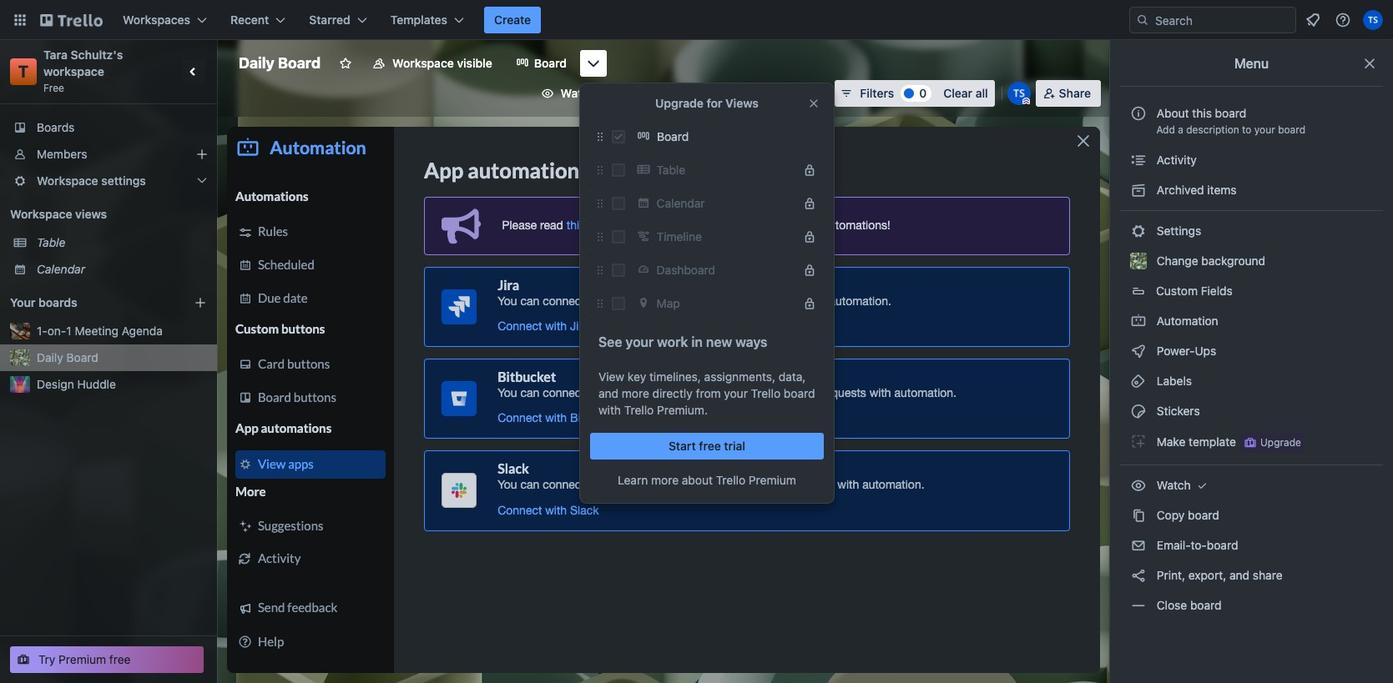 Task type: locate. For each thing, give the bounding box(es) containing it.
free left trial at bottom right
[[699, 439, 721, 453]]

power-ups left views
[[660, 86, 722, 100]]

this member is an admin of this board. image
[[1023, 98, 1030, 105]]

menu
[[1235, 56, 1269, 71]]

1-on-1 meeting agenda link
[[37, 323, 207, 340]]

sm image for power-ups
[[1131, 343, 1147, 360]]

workspace for workspace visible
[[393, 56, 454, 70]]

table down workspace views
[[37, 235, 66, 250]]

add board image
[[194, 296, 207, 310]]

workspace settings
[[37, 174, 146, 188]]

workspace inside button
[[393, 56, 454, 70]]

your inside view key timelines, assignments, data, and more directly from your trello board with trello premium.
[[724, 387, 748, 401]]

see
[[599, 335, 622, 350]]

make template
[[1154, 435, 1237, 449]]

sm image for stickers
[[1131, 403, 1147, 420]]

1 vertical spatial daily board
[[37, 351, 98, 365]]

customize views image
[[585, 55, 602, 72]]

trello
[[751, 387, 781, 401], [624, 403, 654, 417], [716, 473, 746, 488]]

1 vertical spatial premium
[[59, 653, 106, 667]]

1 vertical spatial and
[[1230, 569, 1250, 583]]

sm image inside "close board" link
[[1131, 598, 1147, 615]]

1 vertical spatial more
[[651, 473, 679, 488]]

1 vertical spatial power-ups
[[1154, 344, 1220, 358]]

close board link
[[1121, 593, 1384, 620]]

0 horizontal spatial and
[[599, 387, 619, 401]]

sm image inside stickers link
[[1131, 403, 1147, 420]]

sm image left "watch"
[[1131, 478, 1147, 494]]

daily up design
[[37, 351, 63, 365]]

stickers link
[[1121, 398, 1384, 425]]

ups left views
[[700, 86, 722, 100]]

sm image
[[735, 80, 758, 104], [1131, 182, 1147, 199], [1131, 433, 1147, 450], [1131, 478, 1147, 494], [1194, 478, 1211, 494], [1131, 508, 1147, 524]]

0 horizontal spatial automation
[[758, 86, 822, 100]]

more down key
[[622, 387, 649, 401]]

and left share
[[1230, 569, 1250, 583]]

workspace down templates popup button
[[393, 56, 454, 70]]

trello right the with
[[624, 403, 654, 417]]

7 sm image from the top
[[1131, 538, 1147, 554]]

back to home image
[[40, 7, 103, 33]]

your right see
[[626, 335, 654, 350]]

1 vertical spatial trello
[[624, 403, 654, 417]]

automation link
[[1121, 308, 1384, 335]]

1 horizontal spatial daily board
[[239, 54, 321, 72]]

0 horizontal spatial power-
[[660, 86, 700, 100]]

0 horizontal spatial trello
[[624, 403, 654, 417]]

automation right for
[[758, 86, 822, 100]]

board link up watching button
[[506, 50, 577, 77]]

1 horizontal spatial and
[[1230, 569, 1250, 583]]

all
[[976, 86, 988, 100]]

for
[[707, 96, 723, 110]]

free
[[43, 82, 64, 94]]

tara schultz (taraschultz7) image
[[1008, 82, 1031, 105]]

dashboard
[[657, 263, 716, 277]]

tara schultz's workspace link
[[43, 48, 126, 78]]

1 vertical spatial your
[[626, 335, 654, 350]]

1 horizontal spatial more
[[651, 473, 679, 488]]

0 horizontal spatial calendar
[[37, 262, 85, 276]]

open information menu image
[[1335, 12, 1352, 28]]

on-
[[47, 324, 66, 338]]

board link down for
[[632, 124, 824, 150]]

workspaces button
[[113, 7, 217, 33]]

filters
[[860, 86, 894, 100]]

0 vertical spatial workspace
[[393, 56, 454, 70]]

upgrade inside upgrade button
[[1261, 437, 1302, 449]]

change background link
[[1121, 248, 1384, 275]]

automation down custom fields
[[1154, 314, 1219, 328]]

free right try
[[109, 653, 131, 667]]

start free trial link
[[590, 433, 824, 460]]

1-on-1 meeting agenda
[[37, 324, 163, 338]]

sm image
[[1131, 152, 1147, 169], [1131, 223, 1147, 240], [1131, 313, 1147, 330], [1131, 343, 1147, 360], [1131, 373, 1147, 390], [1131, 403, 1147, 420], [1131, 538, 1147, 554], [1131, 568, 1147, 584], [1131, 598, 1147, 615]]

board up print, export, and share
[[1207, 539, 1239, 553]]

labels
[[1154, 374, 1192, 388]]

daily board
[[239, 54, 321, 72], [37, 351, 98, 365]]

workspace for workspace settings
[[37, 174, 98, 188]]

sm image left copy
[[1131, 508, 1147, 524]]

data,
[[779, 370, 806, 384]]

labels link
[[1121, 368, 1384, 395]]

power-ups link
[[1121, 338, 1384, 365]]

1 sm image from the top
[[1131, 152, 1147, 169]]

1 vertical spatial automation
[[1154, 314, 1219, 328]]

0 horizontal spatial your
[[626, 335, 654, 350]]

email-
[[1157, 539, 1191, 553]]

sm image inside power-ups link
[[1131, 343, 1147, 360]]

sm image inside "print, export, and share" link
[[1131, 568, 1147, 584]]

1 horizontal spatial power-
[[1157, 344, 1195, 358]]

more inside view key timelines, assignments, data, and more directly from your trello board with trello premium.
[[622, 387, 649, 401]]

daily board down the recent dropdown button
[[239, 54, 321, 72]]

sm image inside automation link
[[1131, 313, 1147, 330]]

8 sm image from the top
[[1131, 568, 1147, 584]]

sm image for settings
[[1131, 223, 1147, 240]]

0 vertical spatial automation
[[758, 86, 822, 100]]

0 vertical spatial power-
[[660, 86, 700, 100]]

board down data,
[[784, 387, 815, 401]]

power-ups
[[660, 86, 722, 100], [1154, 344, 1220, 358]]

0 vertical spatial ups
[[700, 86, 722, 100]]

1 horizontal spatial upgrade
[[1261, 437, 1302, 449]]

upgrade
[[656, 96, 704, 110], [1261, 437, 1302, 449]]

board left star or unstar board image
[[278, 54, 321, 72]]

learn more about trello premium
[[618, 473, 796, 488]]

Search field
[[1150, 8, 1296, 33]]

1 vertical spatial workspace
[[37, 174, 98, 188]]

1 horizontal spatial ups
[[1195, 344, 1217, 358]]

0 horizontal spatial more
[[622, 387, 649, 401]]

premium right try
[[59, 653, 106, 667]]

clear
[[944, 86, 973, 100]]

2 vertical spatial workspace
[[10, 207, 72, 221]]

0 notifications image
[[1303, 10, 1323, 30]]

1 horizontal spatial automation
[[1154, 314, 1219, 328]]

and up the with
[[599, 387, 619, 401]]

2 vertical spatial your
[[724, 387, 748, 401]]

calendar up "timeline"
[[657, 196, 705, 210]]

more
[[622, 387, 649, 401], [651, 473, 679, 488]]

calendar
[[657, 196, 705, 210], [37, 262, 85, 276]]

board up the to-
[[1188, 508, 1220, 523]]

6 sm image from the top
[[1131, 403, 1147, 420]]

sm image inside the automation button
[[735, 80, 758, 104]]

sm image left "archived"
[[1131, 182, 1147, 199]]

daily board down 1
[[37, 351, 98, 365]]

workspace left views
[[10, 207, 72, 221]]

sm image inside email-to-board link
[[1131, 538, 1147, 554]]

0 horizontal spatial free
[[109, 653, 131, 667]]

2 vertical spatial trello
[[716, 473, 746, 488]]

sm image left make
[[1131, 433, 1147, 450]]

2 horizontal spatial your
[[1255, 124, 1276, 136]]

items
[[1208, 183, 1237, 197]]

fields
[[1201, 284, 1233, 298]]

design huddle link
[[37, 377, 207, 393]]

calendar up boards
[[37, 262, 85, 276]]

0 vertical spatial daily board
[[239, 54, 321, 72]]

custom
[[1156, 284, 1198, 298]]

board link
[[506, 50, 577, 77], [632, 124, 824, 150]]

sm image inside labels link
[[1131, 373, 1147, 390]]

sm image up "copy board"
[[1194, 478, 1211, 494]]

0 vertical spatial trello
[[751, 387, 781, 401]]

upgrade left for
[[656, 96, 704, 110]]

0 horizontal spatial daily board
[[37, 351, 98, 365]]

daily
[[239, 54, 275, 72], [37, 351, 63, 365]]

ups inside the power-ups button
[[700, 86, 722, 100]]

more right the 'learn'
[[651, 473, 679, 488]]

board down export,
[[1191, 599, 1222, 613]]

timeline
[[657, 230, 702, 244]]

custom fields
[[1156, 284, 1233, 298]]

automation inside automation link
[[1154, 314, 1219, 328]]

archived
[[1157, 183, 1205, 197]]

sm image inside settings link
[[1131, 223, 1147, 240]]

workspace inside popup button
[[37, 174, 98, 188]]

premium inside button
[[59, 653, 106, 667]]

upgrade down stickers link
[[1261, 437, 1302, 449]]

map
[[657, 296, 680, 311]]

about
[[682, 473, 713, 488]]

trello right the about
[[716, 473, 746, 488]]

sm image for activity
[[1131, 152, 1147, 169]]

1 horizontal spatial your
[[724, 387, 748, 401]]

background
[[1202, 254, 1266, 268]]

your right to
[[1255, 124, 1276, 136]]

starred button
[[299, 7, 377, 33]]

workspace down members
[[37, 174, 98, 188]]

1 vertical spatial free
[[109, 653, 131, 667]]

archived items
[[1154, 183, 1237, 197]]

0 vertical spatial and
[[599, 387, 619, 401]]

schultz's
[[71, 48, 123, 62]]

add
[[1157, 124, 1176, 136]]

power- inside button
[[660, 86, 700, 100]]

0 horizontal spatial board link
[[506, 50, 577, 77]]

daily inside board name text box
[[239, 54, 275, 72]]

0 vertical spatial upgrade
[[656, 96, 704, 110]]

0 horizontal spatial ups
[[700, 86, 722, 100]]

primary element
[[0, 0, 1394, 40]]

board inside email-to-board link
[[1207, 539, 1239, 553]]

sm image inside archived items link
[[1131, 182, 1147, 199]]

sm image inside activity link
[[1131, 152, 1147, 169]]

0 horizontal spatial upgrade
[[656, 96, 704, 110]]

t link
[[10, 58, 37, 85]]

board
[[278, 54, 321, 72], [534, 56, 567, 70], [657, 129, 689, 144], [66, 351, 98, 365]]

trello down assignments,
[[751, 387, 781, 401]]

try premium free
[[38, 653, 131, 667]]

free inside button
[[109, 653, 131, 667]]

1 vertical spatial power-
[[1157, 344, 1195, 358]]

print, export, and share link
[[1121, 563, 1384, 589]]

4 sm image from the top
[[1131, 343, 1147, 360]]

recent button
[[220, 7, 296, 33]]

1 vertical spatial board link
[[632, 124, 824, 150]]

starred
[[309, 13, 350, 27]]

sm image inside copy board link
[[1131, 508, 1147, 524]]

view
[[599, 370, 625, 384]]

0 vertical spatial power-ups
[[660, 86, 722, 100]]

0 horizontal spatial premium
[[59, 653, 106, 667]]

your
[[1255, 124, 1276, 136], [626, 335, 654, 350], [724, 387, 748, 401]]

ways
[[736, 335, 768, 350]]

key
[[628, 370, 646, 384]]

1 vertical spatial upgrade
[[1261, 437, 1302, 449]]

ups down automation link
[[1195, 344, 1217, 358]]

0 horizontal spatial daily
[[37, 351, 63, 365]]

watching
[[561, 86, 613, 100]]

1 horizontal spatial premium
[[749, 473, 796, 488]]

board
[[1215, 106, 1247, 120], [1278, 124, 1306, 136], [784, 387, 815, 401], [1188, 508, 1220, 523], [1207, 539, 1239, 553], [1191, 599, 1222, 613]]

workspace settings button
[[0, 168, 217, 195]]

sm image right for
[[735, 80, 758, 104]]

try
[[38, 653, 55, 667]]

board up design huddle
[[66, 351, 98, 365]]

1 vertical spatial daily
[[37, 351, 63, 365]]

0 horizontal spatial power-ups
[[660, 86, 722, 100]]

board inside "close board" link
[[1191, 599, 1222, 613]]

0 vertical spatial daily
[[239, 54, 275, 72]]

1 horizontal spatial free
[[699, 439, 721, 453]]

power-ups button
[[627, 80, 732, 107]]

0 vertical spatial your
[[1255, 124, 1276, 136]]

sm image for copy board
[[1131, 508, 1147, 524]]

9 sm image from the top
[[1131, 598, 1147, 615]]

free
[[699, 439, 721, 453], [109, 653, 131, 667]]

3 sm image from the top
[[1131, 313, 1147, 330]]

your down assignments,
[[724, 387, 748, 401]]

table up "timeline"
[[657, 163, 686, 177]]

start free trial
[[669, 439, 746, 453]]

views
[[75, 207, 107, 221]]

daily board inside board name text box
[[239, 54, 321, 72]]

share button
[[1036, 80, 1101, 107]]

daily down the recent dropdown button
[[239, 54, 275, 72]]

1 vertical spatial calendar
[[37, 262, 85, 276]]

power- left for
[[660, 86, 700, 100]]

0 horizontal spatial table
[[37, 235, 66, 250]]

watch
[[1154, 478, 1194, 493]]

0 vertical spatial more
[[622, 387, 649, 401]]

premium down "start free trial" link
[[749, 473, 796, 488]]

1 horizontal spatial power-ups
[[1154, 344, 1220, 358]]

power-ups inside power-ups link
[[1154, 344, 1220, 358]]

watching button
[[531, 80, 623, 107]]

1 horizontal spatial table
[[657, 163, 686, 177]]

copy board
[[1154, 508, 1220, 523]]

and
[[599, 387, 619, 401], [1230, 569, 1250, 583]]

your
[[10, 296, 35, 310]]

board inside copy board link
[[1188, 508, 1220, 523]]

1 vertical spatial ups
[[1195, 344, 1217, 358]]

boards
[[38, 296, 77, 310]]

1 horizontal spatial daily
[[239, 54, 275, 72]]

new
[[706, 335, 732, 350]]

2 sm image from the top
[[1131, 223, 1147, 240]]

1 horizontal spatial calendar
[[657, 196, 705, 210]]

power- up labels
[[1157, 344, 1195, 358]]

close
[[1157, 599, 1188, 613]]

0 vertical spatial table
[[657, 163, 686, 177]]

5 sm image from the top
[[1131, 373, 1147, 390]]

power-ups up labels
[[1154, 344, 1220, 358]]



Task type: vqa. For each thing, say whether or not it's contained in the screenshot.
Clear filters button
no



Task type: describe. For each thing, give the bounding box(es) containing it.
close board
[[1154, 599, 1222, 613]]

board up to
[[1215, 106, 1247, 120]]

workspace visible
[[393, 56, 492, 70]]

change background
[[1154, 254, 1266, 268]]

learn more about trello premium link
[[618, 473, 796, 489]]

your boards
[[10, 296, 77, 310]]

in
[[692, 335, 703, 350]]

t
[[18, 62, 29, 81]]

board right to
[[1278, 124, 1306, 136]]

settings
[[101, 174, 146, 188]]

clear all button
[[937, 80, 995, 107]]

upgrade for upgrade
[[1261, 437, 1302, 449]]

learn
[[618, 473, 648, 488]]

boards link
[[0, 114, 217, 141]]

settings
[[1154, 224, 1202, 238]]

board inside the daily board link
[[66, 351, 98, 365]]

create
[[494, 13, 531, 27]]

description
[[1187, 124, 1240, 136]]

workspace views
[[10, 207, 107, 221]]

and inside view key timelines, assignments, data, and more directly from your trello board with trello premium.
[[599, 387, 619, 401]]

views
[[726, 96, 759, 110]]

2 horizontal spatial trello
[[751, 387, 781, 401]]

0 vertical spatial calendar
[[657, 196, 705, 210]]

1 horizontal spatial board link
[[632, 124, 824, 150]]

archived items link
[[1121, 177, 1384, 204]]

workspace
[[43, 64, 104, 78]]

premium.
[[657, 403, 708, 417]]

this
[[1193, 106, 1212, 120]]

meeting
[[75, 324, 119, 338]]

activity link
[[1121, 147, 1384, 174]]

export,
[[1189, 569, 1227, 583]]

search image
[[1136, 13, 1150, 27]]

ups inside power-ups link
[[1195, 344, 1217, 358]]

directly
[[653, 387, 693, 401]]

share
[[1253, 569, 1283, 583]]

visible
[[457, 56, 492, 70]]

huddle
[[77, 377, 116, 392]]

Board name text field
[[230, 50, 329, 77]]

close popover image
[[807, 97, 821, 110]]

to-
[[1191, 539, 1207, 553]]

board up watching button
[[534, 56, 567, 70]]

star or unstar board image
[[339, 57, 352, 70]]

watch link
[[1121, 473, 1384, 499]]

1-
[[37, 324, 47, 338]]

members
[[37, 147, 87, 161]]

start
[[669, 439, 696, 453]]

make
[[1157, 435, 1186, 449]]

print,
[[1157, 569, 1186, 583]]

tara schultz (taraschultz7) image
[[1364, 10, 1384, 30]]

sm image for labels
[[1131, 373, 1147, 390]]

design
[[37, 377, 74, 392]]

workspace for workspace views
[[10, 207, 72, 221]]

trial
[[724, 439, 746, 453]]

power-ups inside the power-ups button
[[660, 86, 722, 100]]

settings link
[[1121, 218, 1384, 245]]

recent
[[230, 13, 269, 27]]

0 vertical spatial free
[[699, 439, 721, 453]]

sm image for make template
[[1131, 433, 1147, 450]]

your boards with 3 items element
[[10, 293, 169, 313]]

tara
[[43, 48, 68, 62]]

upgrade for upgrade for views
[[656, 96, 704, 110]]

to
[[1243, 124, 1252, 136]]

calendar link
[[37, 261, 207, 278]]

sm image for watch
[[1131, 478, 1147, 494]]

workspaces
[[123, 13, 190, 27]]

email-to-board
[[1154, 539, 1239, 553]]

your inside the about this board add a description to your board
[[1255, 124, 1276, 136]]

copy board link
[[1121, 503, 1384, 529]]

workspace visible button
[[362, 50, 502, 77]]

table link
[[37, 235, 207, 251]]

1 horizontal spatial trello
[[716, 473, 746, 488]]

automation button
[[735, 80, 832, 107]]

0 vertical spatial premium
[[749, 473, 796, 488]]

upgrade button
[[1241, 433, 1305, 453]]

templates
[[391, 13, 448, 27]]

board down the power-ups button
[[657, 129, 689, 144]]

sm image for archived items
[[1131, 182, 1147, 199]]

timelines,
[[650, 370, 701, 384]]

try premium free button
[[10, 647, 204, 674]]

copy
[[1157, 508, 1185, 523]]

see your work in new ways
[[599, 335, 768, 350]]

sm image for automation
[[1131, 313, 1147, 330]]

print, export, and share
[[1154, 569, 1283, 583]]

1 vertical spatial table
[[37, 235, 66, 250]]

templates button
[[381, 7, 474, 33]]

workspace navigation collapse icon image
[[182, 60, 205, 83]]

with
[[599, 403, 621, 417]]

sm image for email-to-board
[[1131, 538, 1147, 554]]

board inside view key timelines, assignments, data, and more directly from your trello board with trello premium.
[[784, 387, 815, 401]]

template
[[1189, 435, 1237, 449]]

board inside board name text box
[[278, 54, 321, 72]]

assignments,
[[704, 370, 776, 384]]

daily board link
[[37, 350, 207, 367]]

automation inside the automation button
[[758, 86, 822, 100]]

change
[[1157, 254, 1199, 268]]

view key timelines, assignments, data, and more directly from your trello board with trello premium.
[[599, 370, 815, 417]]

sm image for print, export, and share
[[1131, 568, 1147, 584]]

0
[[920, 86, 927, 100]]

0 vertical spatial board link
[[506, 50, 577, 77]]

about
[[1157, 106, 1190, 120]]

about this board add a description to your board
[[1157, 106, 1306, 136]]

sm image for close board
[[1131, 598, 1147, 615]]

share
[[1059, 86, 1091, 100]]

1
[[66, 324, 72, 338]]

members link
[[0, 141, 217, 168]]



